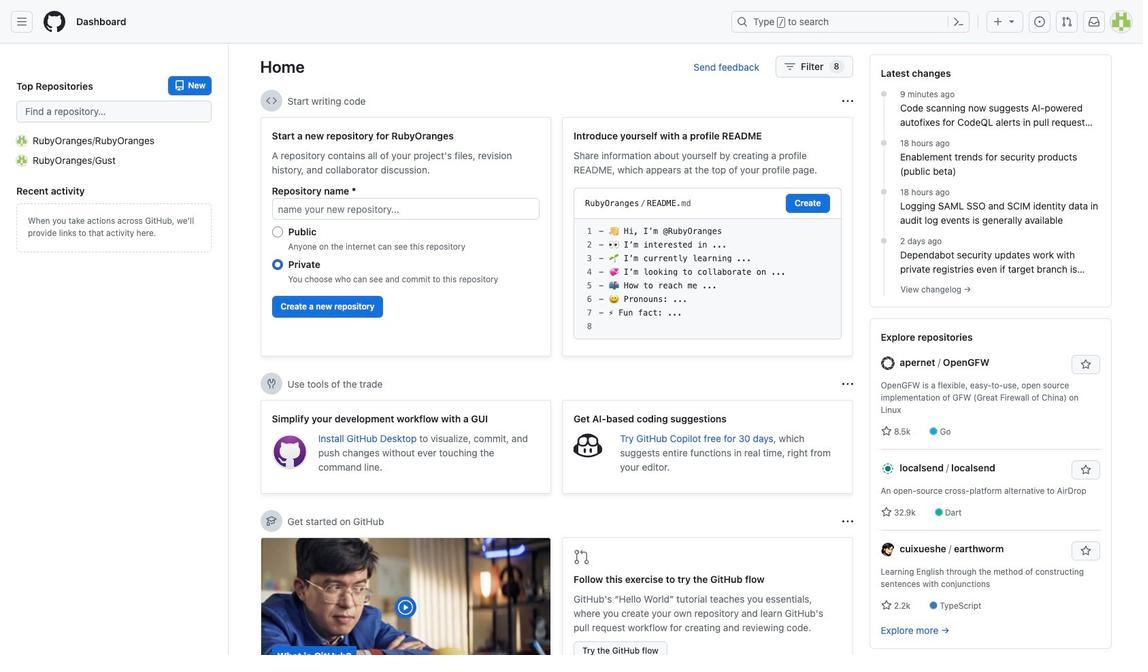 Task type: describe. For each thing, give the bounding box(es) containing it.
why am i seeing this? image for get ai-based coding suggestions element
[[843, 379, 853, 390]]

Top Repositories search field
[[16, 101, 212, 123]]

Find a repository… text field
[[16, 101, 212, 123]]

none submit inside the introduce yourself with a profile readme element
[[786, 194, 830, 213]]

play image
[[398, 600, 414, 616]]

gust image
[[16, 155, 27, 166]]

why am i seeing this? image for the introduce yourself with a profile readme element
[[843, 96, 853, 107]]

3 dot fill image from the top
[[879, 187, 890, 197]]

name your new repository... text field
[[272, 198, 540, 220]]

1 dot fill image from the top
[[879, 89, 890, 99]]

plus image
[[993, 16, 1004, 27]]

issue opened image
[[1035, 16, 1046, 27]]

4 dot fill image from the top
[[879, 236, 890, 246]]

star this repository image for @cuixueshe profile icon
[[1081, 546, 1092, 557]]

explore element
[[870, 54, 1112, 656]]

simplify your development workflow with a gui element
[[260, 400, 551, 494]]

explore repositories navigation
[[870, 319, 1112, 650]]

what is github? element
[[260, 538, 551, 656]]

star image
[[881, 600, 892, 611]]



Task type: vqa. For each thing, say whether or not it's contained in the screenshot.
@localsend profile image
yes



Task type: locate. For each thing, give the bounding box(es) containing it.
@apernet profile image
[[881, 357, 895, 371]]

2 why am i seeing this? image from the top
[[843, 379, 853, 390]]

1 why am i seeing this? image from the top
[[843, 96, 853, 107]]

1 star this repository image from the top
[[1081, 465, 1092, 476]]

get ai-based coding suggestions element
[[562, 400, 853, 494]]

rubyoranges image
[[16, 135, 27, 146]]

None radio
[[272, 227, 283, 238], [272, 259, 283, 270], [272, 227, 283, 238], [272, 259, 283, 270]]

star image
[[881, 426, 892, 437], [881, 507, 892, 518]]

code image
[[266, 95, 277, 106]]

dot fill image
[[879, 89, 890, 99], [879, 138, 890, 148], [879, 187, 890, 197], [879, 236, 890, 246]]

2 dot fill image from the top
[[879, 138, 890, 148]]

filter image
[[785, 61, 796, 72]]

star this repository image for @localsend profile "icon"
[[1081, 465, 1092, 476]]

star this repository image
[[1081, 465, 1092, 476], [1081, 546, 1092, 557]]

mortar board image
[[266, 516, 277, 527]]

0 vertical spatial star image
[[881, 426, 892, 437]]

start a new repository element
[[260, 117, 551, 357]]

notifications image
[[1089, 16, 1100, 27]]

0 vertical spatial star this repository image
[[1081, 465, 1092, 476]]

star image for @localsend profile "icon"
[[881, 507, 892, 518]]

1 vertical spatial star image
[[881, 507, 892, 518]]

2 star image from the top
[[881, 507, 892, 518]]

1 star image from the top
[[881, 426, 892, 437]]

1 vertical spatial why am i seeing this? image
[[843, 379, 853, 390]]

github desktop image
[[272, 434, 308, 470]]

git pull request image
[[1062, 16, 1073, 27]]

2 star this repository image from the top
[[1081, 546, 1092, 557]]

0 vertical spatial why am i seeing this? image
[[843, 96, 853, 107]]

command palette image
[[954, 16, 965, 27]]

@localsend profile image
[[881, 462, 895, 476]]

3 why am i seeing this? image from the top
[[843, 516, 853, 527]]

why am i seeing this? image
[[843, 96, 853, 107], [843, 379, 853, 390], [843, 516, 853, 527]]

what is github? image
[[261, 539, 551, 656]]

tools image
[[266, 379, 277, 389]]

star image up @localsend profile "icon"
[[881, 426, 892, 437]]

star image up @cuixueshe profile icon
[[881, 507, 892, 518]]

1 vertical spatial star this repository image
[[1081, 546, 1092, 557]]

git pull request image
[[574, 549, 590, 566]]

triangle down image
[[1007, 16, 1018, 27]]

None submit
[[786, 194, 830, 213]]

try the github flow element
[[562, 538, 853, 656]]

@cuixueshe profile image
[[881, 544, 895, 557]]

homepage image
[[44, 11, 65, 33]]

2 vertical spatial why am i seeing this? image
[[843, 516, 853, 527]]

why am i seeing this? image for try the github flow element
[[843, 516, 853, 527]]

star this repository image
[[1081, 359, 1092, 370]]

star image for @apernet profile image
[[881, 426, 892, 437]]

introduce yourself with a profile readme element
[[562, 117, 853, 357]]



